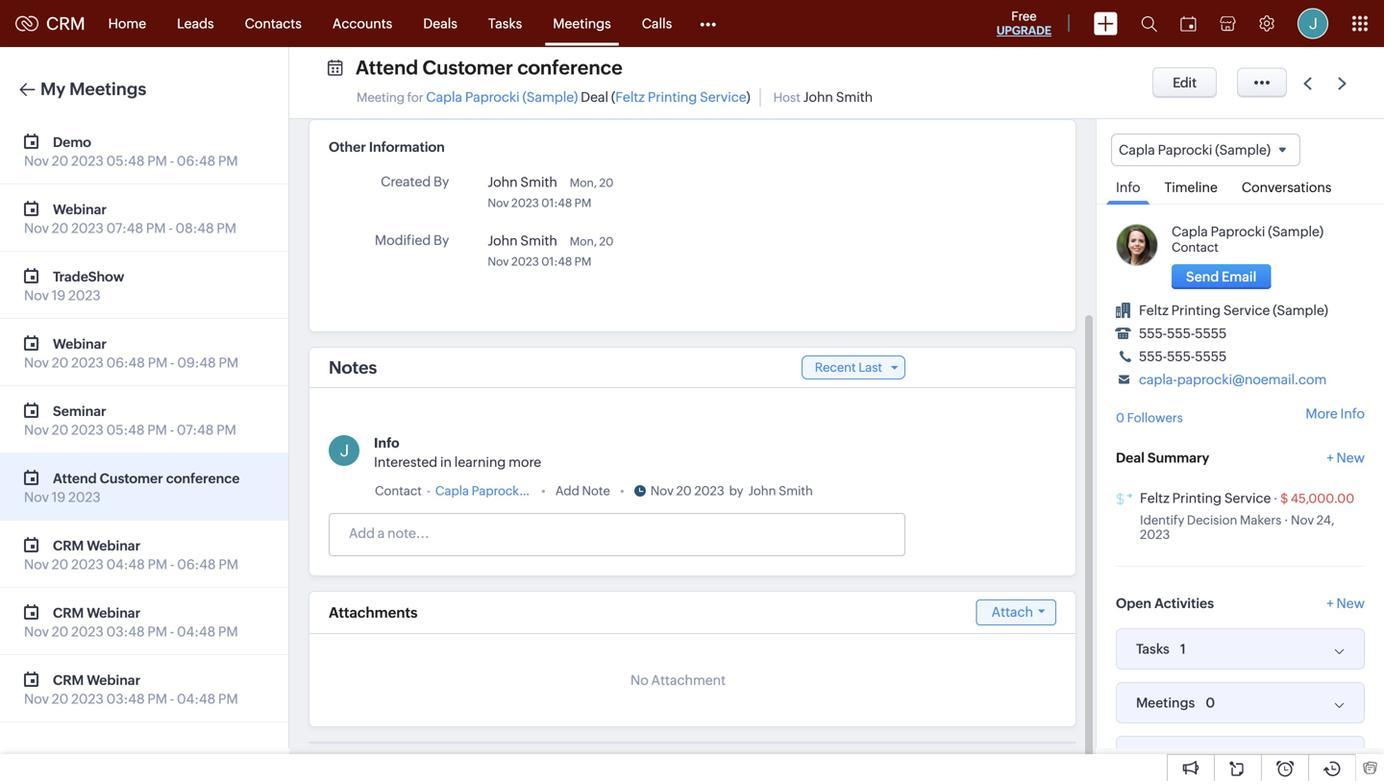 Task type: vqa. For each thing, say whether or not it's contained in the screenshot.
the Customer inside The Attend Customer Conference Nov 19 2023
yes



Task type: describe. For each thing, give the bounding box(es) containing it.
info interested in learning more
[[374, 435, 541, 470]]

logo image
[[15, 16, 38, 31]]

capla right for
[[426, 89, 462, 105]]

timeline
[[1165, 180, 1218, 195]]

nov 20 2023
[[651, 484, 724, 498]]

2 03:48 from the top
[[106, 692, 145, 707]]

Add a note... field
[[330, 524, 904, 543]]

add
[[555, 484, 580, 498]]

open
[[1116, 596, 1152, 611]]

deal summary
[[1116, 451, 1210, 466]]

19 inside attend customer conference nov 19 2023
[[52, 490, 66, 505]]

06:48 inside demo nov 20 2023 05:48 pm - 06:48 pm
[[177, 153, 216, 169]]

other
[[329, 139, 366, 155]]

• add note •
[[541, 484, 625, 498]]

learning
[[454, 455, 506, 470]]

service for feltz printing service · $ 45,000.00
[[1225, 491, 1271, 506]]

$
[[1281, 492, 1288, 506]]

john right host
[[803, 89, 833, 105]]

0 vertical spatial deal
[[581, 89, 609, 105]]

note
[[582, 484, 610, 498]]

created by
[[381, 174, 449, 189]]

2023 inside webinar nov 20 2023 06:48 pm - 09:48 pm
[[71, 355, 104, 371]]

conversations link
[[1232, 166, 1341, 204]]

summary
[[1148, 451, 1210, 466]]

2 vertical spatial 04:48
[[177, 692, 216, 707]]

1 vertical spatial meetings
[[69, 79, 146, 99]]

deals
[[423, 16, 457, 31]]

no
[[631, 673, 649, 688]]

webinar nov 20 2023 07:48 pm - 08:48 pm
[[24, 202, 237, 236]]

Other Modules field
[[688, 8, 729, 39]]

service for feltz printing service (sample)
[[1224, 303, 1270, 318]]

leads link
[[162, 0, 229, 47]]

timeline link
[[1155, 166, 1227, 204]]

(sample) up paprocki@noemail.com
[[1273, 303, 1328, 318]]

attend customer conference nov 19 2023
[[24, 471, 240, 505]]

1 crm webinar nov 20 2023 03:48 pm - 04:48 pm from the top
[[24, 606, 238, 640]]

demo
[[53, 135, 91, 150]]

webinar inside crm webinar nov 20 2023 04:48 pm - 06:48 pm
[[87, 538, 140, 554]]

seminar nov 20 2023 05:48 pm - 07:48 pm
[[24, 404, 236, 438]]

45,000.00
[[1291, 492, 1355, 506]]

capla-paprocki@noemail.com
[[1139, 372, 1327, 388]]

capla paprocki (sample) contact
[[1172, 224, 1324, 255]]

more info link
[[1306, 406, 1365, 421]]

upgrade
[[997, 24, 1052, 37]]

nov 24, 2023
[[1140, 513, 1335, 542]]

(
[[611, 89, 615, 105]]

no attachment
[[631, 673, 726, 688]]

0 vertical spatial printing
[[648, 89, 697, 105]]

- inside crm webinar nov 20 2023 04:48 pm - 06:48 pm
[[170, 557, 174, 572]]

next record image
[[1338, 77, 1351, 90]]

attach
[[992, 605, 1033, 620]]

2 555-555-5555 from the top
[[1139, 349, 1227, 365]]

add note link
[[555, 482, 610, 501]]

webinar nov 20 2023 06:48 pm - 09:48 pm
[[24, 336, 239, 371]]

search image
[[1141, 15, 1157, 32]]

2023 inside webinar nov 20 2023 07:48 pm - 08:48 pm
[[71, 221, 104, 236]]

calendar image
[[1180, 16, 1197, 31]]

crm webinar nov 20 2023 04:48 pm - 06:48 pm
[[24, 538, 238, 572]]

modified
[[375, 233, 431, 248]]

more info
[[1306, 406, 1365, 421]]

profile image
[[1298, 8, 1329, 39]]

nov inside tradeshow nov 19 2023
[[24, 288, 49, 303]]

attend customer conference
[[356, 57, 623, 79]]

created
[[381, 174, 431, 189]]

customer for attend customer conference
[[423, 57, 513, 79]]

identify decision makers ·
[[1140, 513, 1289, 528]]

20 inside seminar nov 20 2023 05:48 pm - 07:48 pm
[[52, 422, 68, 438]]

deals link
[[408, 0, 473, 47]]

paprocki inside "field"
[[1158, 142, 1213, 158]]

free upgrade
[[997, 9, 1052, 37]]

capla inside capla paprocki (sample) contact
[[1172, 224, 1208, 240]]

2 vertical spatial meetings
[[1136, 696, 1195, 711]]

)
[[747, 89, 751, 105]]

2 vertical spatial capla paprocki (sample) link
[[435, 482, 576, 501]]

04:48 inside crm webinar nov 20 2023 04:48 pm - 06:48 pm
[[106, 557, 145, 572]]

0 vertical spatial meetings
[[553, 16, 611, 31]]

- inside seminar nov 20 2023 05:48 pm - 07:48 pm
[[170, 422, 174, 438]]

modified by
[[375, 233, 449, 248]]

1 vertical spatial tasks
[[1136, 642, 1170, 657]]

Capla Paprocki (Sample) field
[[1111, 134, 1301, 166]]

leads
[[177, 16, 214, 31]]

information
[[369, 139, 445, 155]]

more
[[1306, 406, 1338, 421]]

attachment
[[651, 673, 726, 688]]

0 horizontal spatial contact
[[375, 484, 422, 498]]

calls
[[642, 16, 672, 31]]

create menu image
[[1094, 12, 1118, 35]]

for
[[407, 90, 424, 105]]

create menu element
[[1082, 0, 1130, 47]]

crm link
[[15, 14, 85, 33]]

recent
[[815, 360, 856, 375]]

nov inside attend customer conference nov 19 2023
[[24, 490, 49, 505]]

feltz printing service · $ 45,000.00
[[1140, 491, 1355, 506]]

06:48 inside webinar nov 20 2023 06:48 pm - 09:48 pm
[[106, 355, 145, 371]]

conference for attend customer conference
[[517, 57, 623, 79]]

2023 inside crm webinar nov 20 2023 04:48 pm - 06:48 pm
[[71, 557, 104, 572]]

host john smith
[[773, 89, 873, 105]]

attend for attend customer conference nov 19 2023
[[53, 471, 97, 486]]

09:48
[[177, 355, 216, 371]]

nov inside nov 24, 2023
[[1291, 513, 1314, 528]]

01:48 for created by
[[541, 197, 572, 210]]

john right created by
[[488, 174, 518, 190]]

interested
[[374, 455, 438, 470]]

other information
[[329, 139, 445, 155]]

attachments
[[329, 604, 418, 621]]

more
[[509, 455, 541, 470]]

tradeshow nov 19 2023
[[24, 269, 124, 303]]

+ new link
[[1327, 451, 1365, 476]]

capla inside "field"
[[1119, 142, 1155, 158]]

2023 inside seminar nov 20 2023 05:48 pm - 07:48 pm
[[71, 422, 104, 438]]

0 vertical spatial service
[[700, 89, 747, 105]]

identify
[[1140, 513, 1185, 528]]

activities
[[1155, 596, 1214, 611]]

john smith for created by
[[488, 174, 557, 190]]

2 + from the top
[[1327, 596, 1334, 611]]

demo nov 20 2023 05:48 pm - 06:48 pm
[[24, 135, 238, 169]]

host
[[773, 90, 801, 105]]

(sample) down more
[[525, 484, 576, 498]]

nov inside crm webinar nov 20 2023 04:48 pm - 06:48 pm
[[24, 557, 49, 572]]

feltz printing service (sample) link
[[1139, 303, 1328, 318]]

2 5555 from the top
[[1195, 349, 1227, 365]]

1 new from the top
[[1337, 451, 1365, 466]]

(sample) inside "field"
[[1215, 142, 1271, 158]]

crm inside crm webinar nov 20 2023 04:48 pm - 06:48 pm
[[53, 538, 84, 554]]

07:48 inside webinar nov 20 2023 07:48 pm - 08:48 pm
[[106, 221, 143, 236]]

1 vertical spatial feltz printing service link
[[1140, 491, 1271, 506]]

20 inside webinar nov 20 2023 07:48 pm - 08:48 pm
[[52, 221, 68, 236]]

previous record image
[[1304, 77, 1312, 90]]

by
[[729, 484, 744, 498]]

2 horizontal spatial info
[[1341, 406, 1365, 421]]

calls link
[[626, 0, 688, 47]]

1 + new from the top
[[1327, 451, 1365, 466]]

free
[[1012, 9, 1037, 24]]

· for makers
[[1284, 513, 1289, 528]]



Task type: locate. For each thing, give the bounding box(es) containing it.
20 inside crm webinar nov 20 2023 04:48 pm - 06:48 pm
[[52, 557, 68, 572]]

capla paprocki (sample)
[[1119, 142, 1271, 158]]

tasks left 1
[[1136, 642, 1170, 657]]

paprocki inside capla paprocki (sample) contact
[[1211, 224, 1266, 240]]

07:48 inside seminar nov 20 2023 05:48 pm - 07:48 pm
[[177, 422, 214, 438]]

0 vertical spatial 0
[[1116, 411, 1125, 426]]

2 mon, 20 nov 2023 01:48 pm from the top
[[488, 235, 614, 268]]

webinar inside webinar nov 20 2023 07:48 pm - 08:48 pm
[[53, 202, 107, 217]]

accounts
[[332, 16, 393, 31]]

meetings link
[[538, 0, 626, 47]]

customer
[[423, 57, 513, 79], [100, 471, 163, 486]]

0 horizontal spatial 07:48
[[106, 221, 143, 236]]

feltz up capla-
[[1139, 303, 1169, 318]]

· left the $
[[1274, 492, 1278, 506]]

0 followers
[[1116, 411, 1183, 426]]

07:48 up the tradeshow
[[106, 221, 143, 236]]

john
[[803, 89, 833, 105], [488, 174, 518, 190], [488, 233, 518, 248], [748, 484, 776, 498]]

20 inside demo nov 20 2023 05:48 pm - 06:48 pm
[[52, 153, 68, 169]]

0 horizontal spatial 0
[[1116, 411, 1125, 426]]

0 vertical spatial 555-555-5555
[[1139, 326, 1227, 341]]

capla up info link
[[1119, 142, 1155, 158]]

feltz for feltz printing service (sample)
[[1139, 303, 1169, 318]]

05:48
[[106, 153, 145, 169], [106, 422, 145, 438]]

makers
[[1240, 513, 1282, 528]]

08:48
[[175, 221, 214, 236]]

attend
[[356, 57, 418, 79], [53, 471, 97, 486]]

1 vertical spatial by
[[434, 233, 449, 248]]

mon, 20 nov 2023 01:48 pm for created by
[[488, 176, 614, 210]]

paprocki@noemail.com
[[1177, 372, 1327, 388]]

recent last
[[815, 360, 882, 375]]

+ down 24,
[[1327, 596, 1334, 611]]

conference down seminar nov 20 2023 05:48 pm - 07:48 pm
[[166, 471, 240, 486]]

tradeshow
[[53, 269, 124, 285]]

0 vertical spatial ·
[[1274, 492, 1278, 506]]

decision
[[1187, 513, 1238, 528]]

1 vertical spatial 01:48
[[541, 255, 572, 268]]

2 05:48 from the top
[[106, 422, 145, 438]]

+ up 45,000.00
[[1327, 451, 1334, 466]]

meetings down 1
[[1136, 696, 1195, 711]]

1 vertical spatial info
[[1341, 406, 1365, 421]]

2 new from the top
[[1337, 596, 1365, 611]]

capla down timeline
[[1172, 224, 1208, 240]]

attend inside attend customer conference nov 19 2023
[[53, 471, 97, 486]]

0 horizontal spatial ·
[[1274, 492, 1278, 506]]

customer for attend customer conference nov 19 2023
[[100, 471, 163, 486]]

info for info interested in learning more
[[374, 435, 400, 451]]

conference up meeting for capla paprocki (sample) deal ( feltz printing service ) at top
[[517, 57, 623, 79]]

0 vertical spatial mon,
[[570, 176, 597, 189]]

+ new down 24,
[[1327, 596, 1365, 611]]

info
[[1116, 180, 1141, 195], [1341, 406, 1365, 421], [374, 435, 400, 451]]

my meetings
[[40, 79, 146, 99]]

0 vertical spatial 19
[[52, 288, 66, 303]]

07:48
[[106, 221, 143, 236], [177, 422, 214, 438]]

paprocki down the learning
[[472, 484, 522, 498]]

2 vertical spatial info
[[374, 435, 400, 451]]

1 vertical spatial attend
[[53, 471, 97, 486]]

by for modified by
[[434, 233, 449, 248]]

- inside webinar nov 20 2023 06:48 pm - 09:48 pm
[[170, 355, 175, 371]]

capla paprocki (sample) link
[[426, 89, 578, 105], [1172, 224, 1324, 240], [435, 482, 576, 501]]

2 vertical spatial printing
[[1172, 491, 1222, 506]]

1 vertical spatial 05:48
[[106, 422, 145, 438]]

printing right (
[[648, 89, 697, 105]]

info inside info interested in learning more
[[374, 435, 400, 451]]

1 vertical spatial new
[[1337, 596, 1365, 611]]

+ new down more info link on the bottom of the page
[[1327, 451, 1365, 466]]

search element
[[1130, 0, 1169, 47]]

2 by from the top
[[434, 233, 449, 248]]

feltz for feltz printing service · $ 45,000.00
[[1140, 491, 1170, 506]]

webinar
[[53, 202, 107, 217], [53, 336, 107, 352], [87, 538, 140, 554], [87, 606, 140, 621], [87, 673, 140, 688]]

1 vertical spatial 06:48
[[106, 355, 145, 371]]

capla paprocki (sample) link down conversations
[[1172, 224, 1324, 240]]

04:48
[[106, 557, 145, 572], [177, 624, 216, 640], [177, 692, 216, 707]]

feltz printing service link
[[615, 89, 747, 105], [1140, 491, 1271, 506]]

19 down the tradeshow
[[52, 288, 66, 303]]

feltz
[[615, 89, 645, 105], [1139, 303, 1169, 318], [1140, 491, 1170, 506]]

•
[[541, 484, 546, 498], [620, 484, 625, 498]]

home link
[[93, 0, 162, 47]]

0 vertical spatial feltz
[[615, 89, 645, 105]]

meeting for capla paprocki (sample) deal ( feltz printing service )
[[357, 89, 751, 105]]

meetings
[[553, 16, 611, 31], [69, 79, 146, 99], [1136, 696, 1195, 711]]

attend down seminar
[[53, 471, 97, 486]]

0 vertical spatial +
[[1327, 451, 1334, 466]]

last
[[859, 360, 882, 375]]

2 vertical spatial feltz
[[1140, 491, 1170, 506]]

1 by from the top
[[434, 174, 449, 189]]

· inside feltz printing service · $ 45,000.00
[[1274, 492, 1278, 506]]

1 horizontal spatial ·
[[1284, 513, 1289, 528]]

feltz printing service link down calls
[[615, 89, 747, 105]]

0 vertical spatial 01:48
[[541, 197, 572, 210]]

2 vertical spatial service
[[1225, 491, 1271, 506]]

(sample) inside capla paprocki (sample) contact
[[1268, 224, 1324, 240]]

2 • from the left
[[620, 484, 625, 498]]

accounts link
[[317, 0, 408, 47]]

smith
[[836, 89, 873, 105], [520, 174, 557, 190], [520, 233, 557, 248], [779, 484, 813, 498]]

None button
[[1153, 67, 1217, 98], [1172, 265, 1271, 290], [1153, 67, 1217, 98], [1172, 265, 1271, 290]]

0 horizontal spatial deal
[[581, 89, 609, 105]]

profile element
[[1286, 0, 1340, 47]]

0 vertical spatial capla paprocki (sample) link
[[426, 89, 578, 105]]

seminar
[[53, 404, 106, 419]]

1 vertical spatial feltz
[[1139, 303, 1169, 318]]

meetings left calls link
[[553, 16, 611, 31]]

conference for attend customer conference nov 19 2023
[[166, 471, 240, 486]]

2 vertical spatial 06:48
[[177, 557, 216, 572]]

2 01:48 from the top
[[541, 255, 572, 268]]

1 + from the top
[[1327, 451, 1334, 466]]

0 vertical spatial 06:48
[[177, 153, 216, 169]]

1 horizontal spatial tasks
[[1136, 642, 1170, 657]]

feltz printing service link up decision
[[1140, 491, 1271, 506]]

followers
[[1127, 411, 1183, 426]]

0 vertical spatial customer
[[423, 57, 513, 79]]

1 horizontal spatial deal
[[1116, 451, 1145, 466]]

0 vertical spatial by
[[434, 174, 449, 189]]

info left timeline
[[1116, 180, 1141, 195]]

capla-
[[1139, 372, 1177, 388]]

feltz printing service (sample)
[[1139, 303, 1328, 318]]

deal down 0 followers
[[1116, 451, 1145, 466]]

1 05:48 from the top
[[106, 153, 145, 169]]

1 horizontal spatial 07:48
[[177, 422, 214, 438]]

2 mon, from the top
[[570, 235, 597, 248]]

crm
[[46, 14, 85, 33], [53, 538, 84, 554], [53, 606, 84, 621], [53, 673, 84, 688]]

1 vertical spatial 0
[[1206, 696, 1215, 711]]

(sample) up conversations link
[[1215, 142, 1271, 158]]

john right by
[[748, 484, 776, 498]]

- inside demo nov 20 2023 05:48 pm - 06:48 pm
[[170, 153, 174, 169]]

19
[[52, 288, 66, 303], [52, 490, 66, 505]]

contact down interested
[[375, 484, 422, 498]]

1 horizontal spatial •
[[620, 484, 625, 498]]

2023
[[71, 153, 104, 169], [511, 197, 539, 210], [71, 221, 104, 236], [511, 255, 539, 268], [68, 288, 101, 303], [71, 355, 104, 371], [71, 422, 104, 438], [694, 484, 724, 498], [68, 490, 101, 505], [1140, 528, 1170, 542], [71, 557, 104, 572], [71, 624, 104, 640], [71, 692, 104, 707]]

1 vertical spatial printing
[[1171, 303, 1221, 318]]

1 mon, from the top
[[570, 176, 597, 189]]

in
[[440, 455, 452, 470]]

1 • from the left
[[541, 484, 546, 498]]

01:48
[[541, 197, 572, 210], [541, 255, 572, 268]]

mon, for modified by
[[570, 235, 597, 248]]

1 vertical spatial 5555
[[1195, 349, 1227, 365]]

2 crm webinar nov 20 2023 03:48 pm - 04:48 pm from the top
[[24, 673, 238, 707]]

printing for feltz printing service · $ 45,000.00
[[1172, 491, 1222, 506]]

tasks up attend customer conference
[[488, 16, 522, 31]]

customer down deals link
[[423, 57, 513, 79]]

(sample) down conversations
[[1268, 224, 1324, 240]]

-
[[170, 153, 174, 169], [169, 221, 173, 236], [170, 355, 175, 371], [170, 422, 174, 438], [427, 484, 431, 498], [170, 557, 174, 572], [170, 624, 174, 640], [170, 692, 174, 707]]

printing
[[648, 89, 697, 105], [1171, 303, 1221, 318], [1172, 491, 1222, 506]]

0 vertical spatial 04:48
[[106, 557, 145, 572]]

1 vertical spatial 19
[[52, 490, 66, 505]]

by john smith
[[729, 484, 813, 498]]

0 vertical spatial john smith
[[488, 174, 557, 190]]

nov inside webinar nov 20 2023 06:48 pm - 09:48 pm
[[24, 355, 49, 371]]

meetings right the "my"
[[69, 79, 146, 99]]

(sample)
[[522, 89, 578, 105], [1215, 142, 1271, 158], [1268, 224, 1324, 240], [1273, 303, 1328, 318], [525, 484, 576, 498]]

1 vertical spatial +
[[1327, 596, 1334, 611]]

0 vertical spatial 03:48
[[106, 624, 145, 640]]

555-555-5555
[[1139, 326, 1227, 341], [1139, 349, 1227, 365]]

printing up capla-paprocki@noemail.com link
[[1171, 303, 1221, 318]]

contacts link
[[229, 0, 317, 47]]

john right modified by on the left of the page
[[488, 233, 518, 248]]

1 horizontal spatial customer
[[423, 57, 513, 79]]

0 horizontal spatial customer
[[100, 471, 163, 486]]

19 down seminar
[[52, 490, 66, 505]]

• left add
[[541, 484, 546, 498]]

crm webinar nov 20 2023 03:48 pm - 04:48 pm
[[24, 606, 238, 640], [24, 673, 238, 707]]

service left host
[[700, 89, 747, 105]]

mon,
[[570, 176, 597, 189], [570, 235, 597, 248]]

capla paprocki (sample) link down more
[[435, 482, 576, 501]]

open activities
[[1116, 596, 1214, 611]]

customer down seminar nov 20 2023 05:48 pm - 07:48 pm
[[100, 471, 163, 486]]

capla-paprocki@noemail.com link
[[1139, 372, 1327, 388]]

by for created by
[[434, 174, 449, 189]]

info up interested
[[374, 435, 400, 451]]

contacts
[[245, 16, 302, 31]]

attach link
[[976, 600, 1056, 626]]

2023 inside nov 24, 2023
[[1140, 528, 1170, 542]]

0 horizontal spatial tasks
[[488, 16, 522, 31]]

1 vertical spatial 03:48
[[106, 692, 145, 707]]

(sample) left (
[[522, 89, 578, 105]]

0 vertical spatial 07:48
[[106, 221, 143, 236]]

0 vertical spatial feltz printing service link
[[615, 89, 747, 105]]

0 for 0 followers
[[1116, 411, 1125, 426]]

19 inside tradeshow nov 19 2023
[[52, 288, 66, 303]]

2 19 from the top
[[52, 490, 66, 505]]

mon, 20 nov 2023 01:48 pm
[[488, 176, 614, 210], [488, 235, 614, 268]]

20 inside webinar nov 20 2023 06:48 pm - 09:48 pm
[[52, 355, 68, 371]]

1 vertical spatial 07:48
[[177, 422, 214, 438]]

0 vertical spatial + new
[[1327, 451, 1365, 466]]

contact - capla paprocki (sample)
[[375, 484, 576, 498]]

capla
[[426, 89, 462, 105], [1119, 142, 1155, 158], [1172, 224, 1208, 240], [435, 484, 469, 498]]

1 vertical spatial 04:48
[[177, 624, 216, 640]]

1 vertical spatial deal
[[1116, 451, 1145, 466]]

5555 up capla-paprocki@noemail.com link
[[1195, 349, 1227, 365]]

1 vertical spatial conference
[[166, 471, 240, 486]]

1 03:48 from the top
[[106, 624, 145, 640]]

1 vertical spatial 555-555-5555
[[1139, 349, 1227, 365]]

1 horizontal spatial 0
[[1206, 696, 1215, 711]]

1 vertical spatial ·
[[1284, 513, 1289, 528]]

tasks link
[[473, 0, 538, 47]]

1 john smith from the top
[[488, 174, 557, 190]]

2023 inside attend customer conference nov 19 2023
[[68, 490, 101, 505]]

• right note
[[620, 484, 625, 498]]

contact inside capla paprocki (sample) contact
[[1172, 241, 1219, 255]]

05:48 for seminar
[[106, 422, 145, 438]]

john smith for modified by
[[488, 233, 557, 248]]

20
[[52, 153, 68, 169], [599, 176, 614, 189], [52, 221, 68, 236], [599, 235, 614, 248], [52, 355, 68, 371], [52, 422, 68, 438], [676, 484, 692, 498], [52, 557, 68, 572], [52, 624, 68, 640], [52, 692, 68, 707]]

0 horizontal spatial meetings
[[69, 79, 146, 99]]

nov inside demo nov 20 2023 05:48 pm - 06:48 pm
[[24, 153, 49, 169]]

feltz up identify
[[1140, 491, 1170, 506]]

01:48 for modified by
[[541, 255, 572, 268]]

·
[[1274, 492, 1278, 506], [1284, 513, 1289, 528]]

0 vertical spatial attend
[[356, 57, 418, 79]]

nov
[[24, 153, 49, 169], [488, 197, 509, 210], [24, 221, 49, 236], [488, 255, 509, 268], [24, 288, 49, 303], [24, 355, 49, 371], [24, 422, 49, 438], [651, 484, 674, 498], [24, 490, 49, 505], [1291, 513, 1314, 528], [24, 557, 49, 572], [24, 624, 49, 640], [24, 692, 49, 707]]

paprocki up timeline link
[[1158, 142, 1213, 158]]

24,
[[1317, 513, 1335, 528]]

attend for attend customer conference
[[356, 57, 418, 79]]

1 mon, 20 nov 2023 01:48 pm from the top
[[488, 176, 614, 210]]

- inside webinar nov 20 2023 07:48 pm - 08:48 pm
[[169, 221, 173, 236]]

· down the $
[[1284, 513, 1289, 528]]

printing for feltz printing service (sample)
[[1171, 303, 1221, 318]]

service up paprocki@noemail.com
[[1224, 303, 1270, 318]]

· for service
[[1274, 492, 1278, 506]]

0 vertical spatial 5555
[[1195, 326, 1227, 341]]

contact down timeline
[[1172, 241, 1219, 255]]

capla paprocki (sample) link down attend customer conference
[[426, 89, 578, 105]]

info for info
[[1116, 180, 1141, 195]]

webinar inside webinar nov 20 2023 06:48 pm - 09:48 pm
[[53, 336, 107, 352]]

conference
[[517, 57, 623, 79], [166, 471, 240, 486]]

tasks
[[488, 16, 522, 31], [1136, 642, 1170, 657]]

capla down in
[[435, 484, 469, 498]]

1 vertical spatial contact
[[375, 484, 422, 498]]

1 vertical spatial mon,
[[570, 235, 597, 248]]

1 horizontal spatial contact
[[1172, 241, 1219, 255]]

2023 inside tradeshow nov 19 2023
[[68, 288, 101, 303]]

1 horizontal spatial feltz printing service link
[[1140, 491, 1271, 506]]

2 john smith from the top
[[488, 233, 557, 248]]

1
[[1180, 642, 1186, 657]]

0 horizontal spatial •
[[541, 484, 546, 498]]

1 vertical spatial mon, 20 nov 2023 01:48 pm
[[488, 235, 614, 268]]

0 vertical spatial mon, 20 nov 2023 01:48 pm
[[488, 176, 614, 210]]

1 vertical spatial john smith
[[488, 233, 557, 248]]

0 horizontal spatial feltz printing service link
[[615, 89, 747, 105]]

05:48 inside seminar nov 20 2023 05:48 pm - 07:48 pm
[[106, 422, 145, 438]]

05:48 inside demo nov 20 2023 05:48 pm - 06:48 pm
[[106, 153, 145, 169]]

0 vertical spatial crm webinar nov 20 2023 03:48 pm - 04:48 pm
[[24, 606, 238, 640]]

0 vertical spatial 05:48
[[106, 153, 145, 169]]

0 horizontal spatial attend
[[53, 471, 97, 486]]

attend up meeting
[[356, 57, 418, 79]]

nov inside seminar nov 20 2023 05:48 pm - 07:48 pm
[[24, 422, 49, 438]]

1 horizontal spatial conference
[[517, 57, 623, 79]]

1 5555 from the top
[[1195, 326, 1227, 341]]

06:48
[[177, 153, 216, 169], [106, 355, 145, 371], [177, 557, 216, 572]]

0 vertical spatial info
[[1116, 180, 1141, 195]]

home
[[108, 16, 146, 31]]

1 01:48 from the top
[[541, 197, 572, 210]]

5555 down 'feltz printing service (sample)'
[[1195, 326, 1227, 341]]

1 19 from the top
[[52, 288, 66, 303]]

0 horizontal spatial conference
[[166, 471, 240, 486]]

by right modified
[[434, 233, 449, 248]]

1 horizontal spatial info
[[1116, 180, 1141, 195]]

07:48 down the 09:48
[[177, 422, 214, 438]]

paprocki down timeline
[[1211, 224, 1266, 240]]

new
[[1337, 451, 1365, 466], [1337, 596, 1365, 611]]

paprocki down attend customer conference
[[465, 89, 520, 105]]

by right created
[[434, 174, 449, 189]]

printing up decision
[[1172, 491, 1222, 506]]

customer inside attend customer conference nov 19 2023
[[100, 471, 163, 486]]

tasks inside 'link'
[[488, 16, 522, 31]]

1 horizontal spatial meetings
[[553, 16, 611, 31]]

06:48 inside crm webinar nov 20 2023 04:48 pm - 06:48 pm
[[177, 557, 216, 572]]

05:48 up attend customer conference nov 19 2023
[[106, 422, 145, 438]]

0 vertical spatial tasks
[[488, 16, 522, 31]]

deal left (
[[581, 89, 609, 105]]

info link
[[1106, 166, 1150, 205]]

05:48 up webinar nov 20 2023 07:48 pm - 08:48 pm
[[106, 153, 145, 169]]

info right more
[[1341, 406, 1365, 421]]

1 horizontal spatial attend
[[356, 57, 418, 79]]

1 vertical spatial + new
[[1327, 596, 1365, 611]]

1 vertical spatial service
[[1224, 303, 1270, 318]]

2023 inside demo nov 20 2023 05:48 pm - 06:48 pm
[[71, 153, 104, 169]]

0 vertical spatial contact
[[1172, 241, 1219, 255]]

deal
[[581, 89, 609, 105], [1116, 451, 1145, 466]]

mon, 20 nov 2023 01:48 pm for modified by
[[488, 235, 614, 268]]

0 horizontal spatial info
[[374, 435, 400, 451]]

05:48 for demo
[[106, 153, 145, 169]]

feltz down calls link
[[615, 89, 645, 105]]

0 vertical spatial new
[[1337, 451, 1365, 466]]

conference inside attend customer conference nov 19 2023
[[166, 471, 240, 486]]

2 + new from the top
[[1327, 596, 1365, 611]]

1 vertical spatial customer
[[100, 471, 163, 486]]

0 for 0
[[1206, 696, 1215, 711]]

mon, for created by
[[570, 176, 597, 189]]

+ new
[[1327, 451, 1365, 466], [1327, 596, 1365, 611]]

2 horizontal spatial meetings
[[1136, 696, 1195, 711]]

nov inside webinar nov 20 2023 07:48 pm - 08:48 pm
[[24, 221, 49, 236]]

1 555-555-5555 from the top
[[1139, 326, 1227, 341]]

1 vertical spatial capla paprocki (sample) link
[[1172, 224, 1324, 240]]

0 vertical spatial conference
[[517, 57, 623, 79]]

conversations
[[1242, 180, 1332, 195]]

1 vertical spatial crm webinar nov 20 2023 03:48 pm - 04:48 pm
[[24, 673, 238, 707]]

service up makers on the bottom of the page
[[1225, 491, 1271, 506]]

5555
[[1195, 326, 1227, 341], [1195, 349, 1227, 365]]



